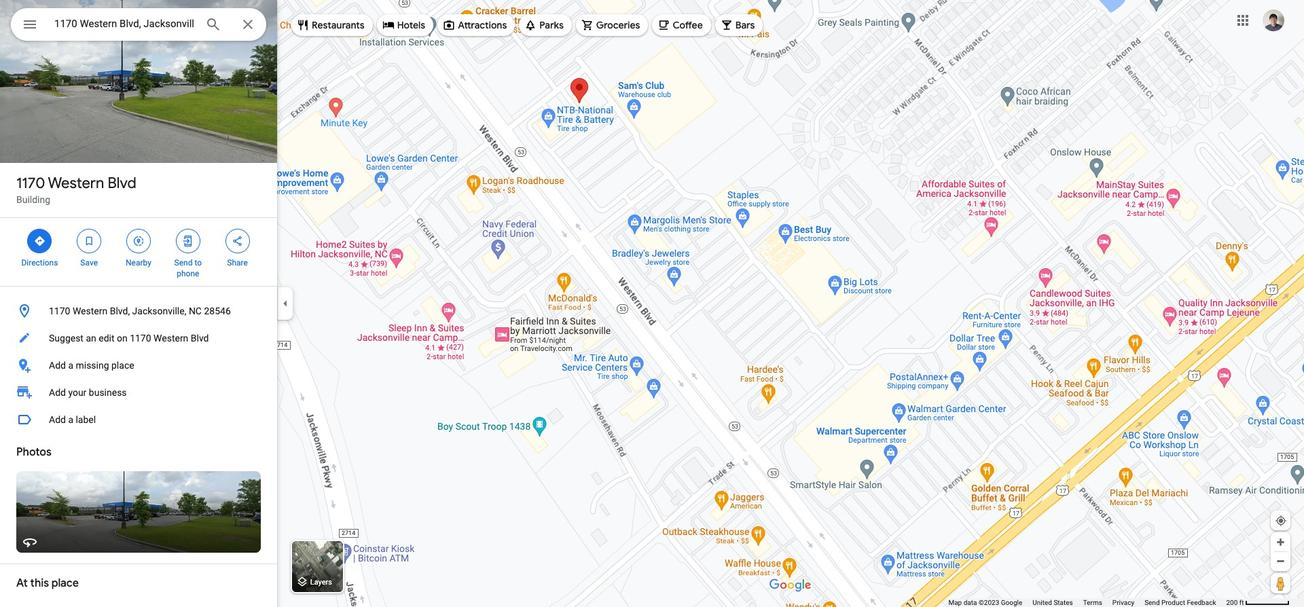 Task type: vqa. For each thing, say whether or not it's contained in the screenshot.
1 inside popup button
no



Task type: describe. For each thing, give the bounding box(es) containing it.
a for label
[[68, 414, 73, 425]]

nc
[[189, 306, 202, 317]]

to
[[195, 258, 202, 268]]

1170 for blvd,
[[49, 306, 70, 317]]

 button
[[11, 8, 49, 43]]

attractions button
[[438, 9, 515, 41]]

bars
[[736, 19, 755, 31]]

send for send to phone
[[174, 258, 193, 268]]

suggest an edit on 1170 western blvd button
[[0, 325, 277, 352]]

add a label
[[49, 414, 96, 425]]


[[182, 234, 194, 249]]

200
[[1227, 599, 1238, 607]]

1 vertical spatial place
[[51, 577, 79, 590]]

add a label button
[[0, 406, 277, 433]]

add for add a label
[[49, 414, 66, 425]]

parks button
[[519, 9, 572, 41]]

add for add your business
[[49, 387, 66, 398]]

terms button
[[1083, 599, 1103, 607]]

1170 western blvd main content
[[0, 0, 277, 607]]

show street view coverage image
[[1271, 573, 1291, 594]]

western for blvd,
[[73, 306, 107, 317]]

add for add a missing place
[[49, 360, 66, 371]]

zoom out image
[[1276, 556, 1286, 567]]

groceries
[[596, 19, 640, 31]]

nearby
[[126, 258, 151, 268]]

coffee button
[[653, 9, 711, 41]]

states
[[1054, 599, 1073, 607]]

google maps element
[[0, 0, 1304, 607]]

map
[[949, 599, 962, 607]]

footer inside google maps element
[[949, 599, 1227, 607]]

none field inside 1170 western blvd, jacksonville, nc 28546 field
[[54, 16, 194, 32]]

send product feedback
[[1145, 599, 1216, 607]]

data
[[964, 599, 977, 607]]

photos
[[16, 446, 51, 459]]

hotels button
[[377, 9, 434, 41]]

coffee
[[673, 19, 703, 31]]

this
[[30, 577, 49, 590]]

feedback
[[1187, 599, 1216, 607]]

1170 Western Blvd, Jacksonville, NC 28546 field
[[11, 8, 266, 41]]

200 ft
[[1227, 599, 1244, 607]]


[[231, 234, 244, 249]]

layers
[[310, 578, 332, 587]]

blvd,
[[110, 306, 130, 317]]

united states
[[1033, 599, 1073, 607]]

©2023
[[979, 599, 1000, 607]]

send to phone
[[174, 258, 202, 279]]

your
[[68, 387, 87, 398]]

google account: nolan park  
(nolan.park@adept.ai) image
[[1263, 9, 1285, 31]]

privacy
[[1113, 599, 1135, 607]]

share
[[227, 258, 248, 268]]

suggest
[[49, 333, 84, 344]]

terms
[[1083, 599, 1103, 607]]

groceries button
[[576, 9, 648, 41]]

add a missing place button
[[0, 352, 277, 379]]



Task type: locate. For each thing, give the bounding box(es) containing it.
business
[[89, 387, 127, 398]]

2 add from the top
[[49, 387, 66, 398]]

collapse side panel image
[[278, 296, 293, 311]]

place down on
[[111, 360, 134, 371]]

send left product at bottom
[[1145, 599, 1160, 607]]

product
[[1162, 599, 1185, 607]]

0 horizontal spatial blvd
[[108, 174, 136, 193]]

2 horizontal spatial 1170
[[130, 333, 151, 344]]

privacy button
[[1113, 599, 1135, 607]]

building
[[16, 194, 50, 205]]

0 vertical spatial 1170
[[16, 174, 45, 193]]

1 a from the top
[[68, 360, 73, 371]]

on
[[117, 333, 128, 344]]

1 vertical spatial a
[[68, 414, 73, 425]]

place right this at the bottom of the page
[[51, 577, 79, 590]]

1170 western blvd building
[[16, 174, 136, 205]]

directions
[[21, 258, 58, 268]]

1 horizontal spatial 1170
[[49, 306, 70, 317]]

hotels
[[397, 19, 425, 31]]

ft
[[1240, 599, 1244, 607]]

send for send product feedback
[[1145, 599, 1160, 607]]

send
[[174, 258, 193, 268], [1145, 599, 1160, 607]]

actions for 1170 western blvd region
[[0, 218, 277, 286]]

1170 for blvd
[[16, 174, 45, 193]]

1 add from the top
[[49, 360, 66, 371]]

 search field
[[11, 8, 266, 43]]

0 horizontal spatial 1170
[[16, 174, 45, 193]]

1 vertical spatial western
[[73, 306, 107, 317]]

add a missing place
[[49, 360, 134, 371]]

show your location image
[[1275, 515, 1287, 527]]

western for blvd
[[48, 174, 104, 193]]

edit
[[99, 333, 114, 344]]

blvd down nc
[[191, 333, 209, 344]]

0 vertical spatial send
[[174, 258, 193, 268]]

an
[[86, 333, 96, 344]]

0 horizontal spatial place
[[51, 577, 79, 590]]

1170 inside '1170 western blvd building'
[[16, 174, 45, 193]]

footer containing map data ©2023 google
[[949, 599, 1227, 607]]

1 vertical spatial add
[[49, 387, 66, 398]]

send inside send to phone
[[174, 258, 193, 268]]

western down jacksonville,
[[154, 333, 188, 344]]

1170
[[16, 174, 45, 193], [49, 306, 70, 317], [130, 333, 151, 344]]

2 vertical spatial add
[[49, 414, 66, 425]]

at
[[16, 577, 28, 590]]

a left missing
[[68, 360, 73, 371]]

1170 up building
[[16, 174, 45, 193]]


[[132, 234, 145, 249]]

2 vertical spatial western
[[154, 333, 188, 344]]

1170 up "suggest"
[[49, 306, 70, 317]]

western inside '1170 western blvd building'
[[48, 174, 104, 193]]

add
[[49, 360, 66, 371], [49, 387, 66, 398], [49, 414, 66, 425]]

suggest an edit on 1170 western blvd
[[49, 333, 209, 344]]

google
[[1001, 599, 1023, 607]]

1 vertical spatial blvd
[[191, 333, 209, 344]]

jacksonville,
[[132, 306, 186, 317]]

1 vertical spatial send
[[1145, 599, 1160, 607]]

place
[[111, 360, 134, 371], [51, 577, 79, 590]]


[[83, 234, 95, 249]]

map data ©2023 google
[[949, 599, 1023, 607]]

phone
[[177, 269, 199, 279]]

blvd
[[108, 174, 136, 193], [191, 333, 209, 344]]

place inside button
[[111, 360, 134, 371]]

200 ft button
[[1227, 599, 1290, 607]]

send product feedback button
[[1145, 599, 1216, 607]]

2 a from the top
[[68, 414, 73, 425]]

missing
[[76, 360, 109, 371]]

add your business link
[[0, 379, 277, 406]]

0 vertical spatial western
[[48, 174, 104, 193]]

a for missing
[[68, 360, 73, 371]]

a
[[68, 360, 73, 371], [68, 414, 73, 425]]

1170 right on
[[130, 333, 151, 344]]


[[22, 15, 38, 34]]

1 vertical spatial 1170
[[49, 306, 70, 317]]

blvd inside "button"
[[191, 333, 209, 344]]

united states button
[[1033, 599, 1073, 607]]

save
[[80, 258, 98, 268]]

label
[[76, 414, 96, 425]]

add down "suggest"
[[49, 360, 66, 371]]

bars button
[[715, 9, 763, 41]]

united
[[1033, 599, 1052, 607]]

blvd inside '1170 western blvd building'
[[108, 174, 136, 193]]

zoom in image
[[1276, 537, 1286, 548]]

3 add from the top
[[49, 414, 66, 425]]

0 vertical spatial add
[[49, 360, 66, 371]]

0 horizontal spatial send
[[174, 258, 193, 268]]

restaurants
[[312, 19, 365, 31]]

western up building
[[48, 174, 104, 193]]

western
[[48, 174, 104, 193], [73, 306, 107, 317], [154, 333, 188, 344]]

add left your
[[49, 387, 66, 398]]

1 horizontal spatial send
[[1145, 599, 1160, 607]]

0 vertical spatial blvd
[[108, 174, 136, 193]]

footer
[[949, 599, 1227, 607]]

send up the phone
[[174, 258, 193, 268]]

0 vertical spatial a
[[68, 360, 73, 371]]


[[34, 234, 46, 249]]

add your business
[[49, 387, 127, 398]]

send inside button
[[1145, 599, 1160, 607]]

2 vertical spatial 1170
[[130, 333, 151, 344]]

parks
[[540, 19, 564, 31]]

add left label
[[49, 414, 66, 425]]

attractions
[[458, 19, 507, 31]]

1170 western blvd, jacksonville, nc 28546 button
[[0, 298, 277, 325]]

1170 western blvd, jacksonville, nc 28546
[[49, 306, 231, 317]]

1 horizontal spatial blvd
[[191, 333, 209, 344]]

western up an
[[73, 306, 107, 317]]

a left label
[[68, 414, 73, 425]]

1 horizontal spatial place
[[111, 360, 134, 371]]

restaurants button
[[291, 9, 373, 41]]

28546
[[204, 306, 231, 317]]

0 vertical spatial place
[[111, 360, 134, 371]]

at this place
[[16, 577, 79, 590]]

None field
[[54, 16, 194, 32]]

blvd up ""
[[108, 174, 136, 193]]



